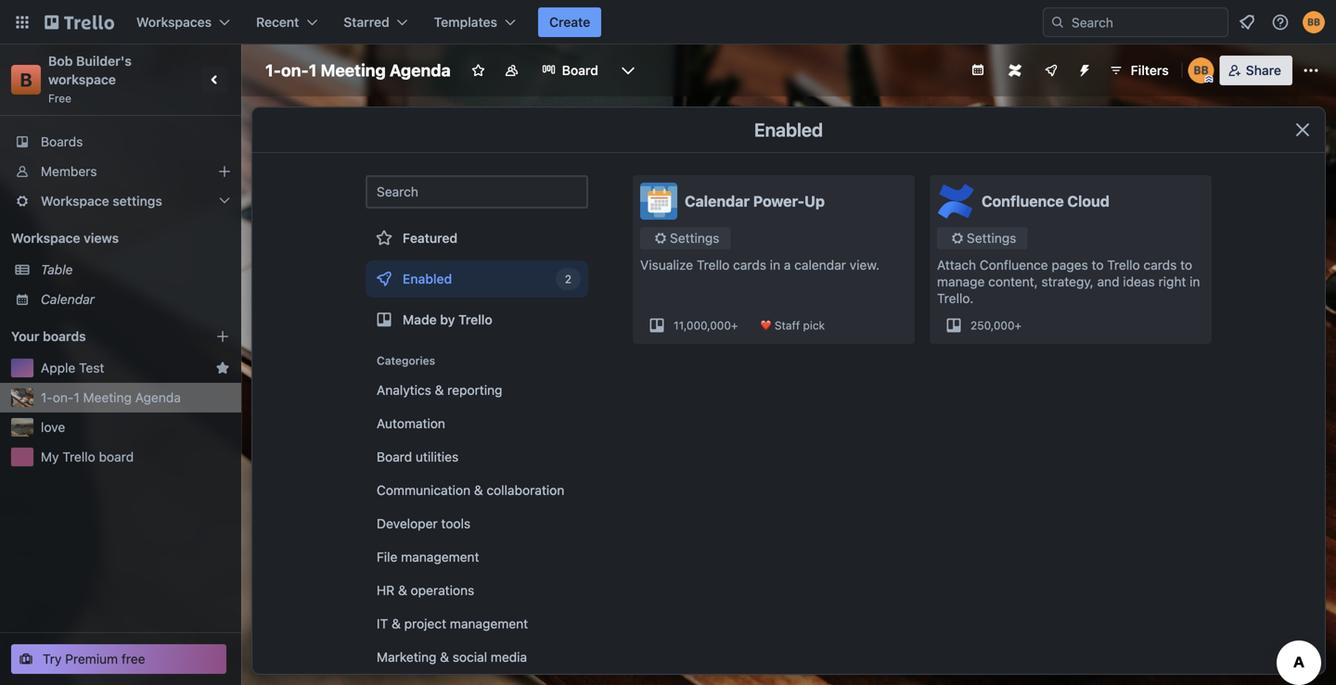Task type: describe. For each thing, give the bounding box(es) containing it.
featured
[[403, 231, 458, 246]]

collaboration
[[487, 483, 564, 498]]

workspace visible image
[[504, 63, 519, 78]]

social
[[453, 650, 487, 665]]

content,
[[988, 274, 1038, 290]]

made
[[403, 312, 437, 328]]

bob builder (bobbuilder40) image
[[1188, 58, 1214, 84]]

confluence cloud
[[982, 193, 1110, 210]]

Search text field
[[366, 175, 588, 209]]

views
[[84, 231, 119, 246]]

1 vertical spatial management
[[450, 617, 528, 632]]

attach confluence pages to trello cards to manage content, strategy, and ideas right in trello.
[[937, 257, 1200, 306]]

sm image for calendar power-up
[[651, 229, 670, 248]]

power ups image
[[1044, 63, 1059, 78]]

made by trello
[[403, 312, 492, 328]]

1 cards from the left
[[733, 257, 766, 273]]

test
[[79, 360, 104, 376]]

recent
[[256, 14, 299, 30]]

2
[[565, 273, 572, 286]]

board for board utilities
[[377, 450, 412, 465]]

apple test
[[41, 360, 104, 376]]

star or unstar board image
[[471, 63, 486, 78]]

cloud
[[1068, 193, 1110, 210]]

automation
[[377, 416, 445, 431]]

love
[[41, 420, 65, 435]]

workspaces
[[136, 14, 212, 30]]

Search field
[[1065, 8, 1228, 36]]

recent button
[[245, 7, 329, 37]]

share
[[1246, 63, 1281, 78]]

board for board
[[562, 63, 598, 78]]

1- inside 1-on-1 meeting agenda text field
[[265, 60, 281, 80]]

confluence icon image
[[1008, 64, 1021, 77]]

marketing & social media
[[377, 650, 527, 665]]

calendar power-up
[[685, 193, 825, 210]]

manage
[[937, 274, 985, 290]]

board
[[99, 450, 134, 465]]

my trello board link
[[41, 448, 230, 467]]

tools
[[441, 516, 471, 532]]

marketing & social media link
[[366, 643, 588, 673]]

builder's
[[76, 53, 132, 69]]

boards
[[43, 329, 86, 344]]

automation link
[[366, 409, 588, 439]]

operations
[[411, 583, 474, 599]]

workspace for workspace settings
[[41, 193, 109, 209]]

share button
[[1220, 56, 1293, 85]]

visualize
[[640, 257, 693, 273]]

bob builder's workspace free
[[48, 53, 135, 105]]

premium
[[65, 652, 118, 667]]

apple test link
[[41, 359, 208, 378]]

settings link for calendar
[[640, 227, 731, 250]]

+ for 250,000 +
[[1015, 319, 1022, 332]]

board utilities link
[[366, 443, 588, 472]]

search image
[[1050, 15, 1065, 30]]

starred
[[344, 14, 389, 30]]

settings link for confluence
[[937, 227, 1028, 250]]

free
[[48, 92, 71, 105]]

boards
[[41, 134, 83, 149]]

featured link
[[366, 220, 588, 257]]

right
[[1159, 274, 1186, 290]]

trello right by
[[458, 312, 492, 328]]

your boards with 4 items element
[[11, 326, 187, 348]]

0 notifications image
[[1236, 11, 1258, 33]]

try premium free button
[[11, 645, 226, 675]]

meeting inside text field
[[321, 60, 386, 80]]

communication & collaboration link
[[366, 476, 588, 506]]

hr & operations
[[377, 583, 474, 599]]

file
[[377, 550, 398, 565]]

your boards
[[11, 329, 86, 344]]

b link
[[11, 65, 41, 95]]

try premium free
[[43, 652, 145, 667]]

filters
[[1131, 63, 1169, 78]]

250,000 +
[[971, 319, 1022, 332]]

calendar for calendar power-up
[[685, 193, 750, 210]]

calendar
[[794, 257, 846, 273]]

board link
[[530, 56, 610, 85]]

analytics & reporting link
[[366, 376, 588, 405]]

filters button
[[1103, 56, 1174, 85]]

trello right visualize
[[697, 257, 730, 273]]

agenda inside 'link'
[[135, 390, 181, 405]]

❤️
[[760, 319, 772, 332]]

marketing
[[377, 650, 437, 665]]

file management link
[[366, 543, 588, 573]]

communication
[[377, 483, 470, 498]]

1- inside 1-on-1 meeting agenda 'link'
[[41, 390, 53, 405]]

0 vertical spatial confluence
[[982, 193, 1064, 210]]

switch to… image
[[13, 13, 32, 32]]

visualize trello cards in a calendar view.
[[640, 257, 880, 273]]

power-
[[753, 193, 805, 210]]

trello.
[[937, 291, 974, 306]]

hr
[[377, 583, 395, 599]]

and
[[1097, 274, 1120, 290]]

it & project management
[[377, 617, 528, 632]]

cards inside "attach confluence pages to trello cards to manage content, strategy, and ideas right in trello."
[[1144, 257, 1177, 273]]

+ for 11,000,000 +
[[731, 319, 738, 332]]

workspace settings button
[[0, 187, 241, 216]]

11,000,000
[[674, 319, 731, 332]]

members
[[41, 164, 97, 179]]

agenda inside text field
[[390, 60, 451, 80]]

bob
[[48, 53, 73, 69]]



Task type: locate. For each thing, give the bounding box(es) containing it.
1 vertical spatial on-
[[53, 390, 74, 405]]

& for operations
[[398, 583, 407, 599]]

confluence up "content,"
[[980, 257, 1048, 273]]

calendar left power-
[[685, 193, 750, 210]]

1 horizontal spatial +
[[1015, 319, 1022, 332]]

calendar link
[[41, 290, 230, 309]]

starred icon image
[[215, 361, 230, 376]]

on- inside 'link'
[[53, 390, 74, 405]]

1 horizontal spatial on-
[[281, 60, 309, 80]]

1- up love
[[41, 390, 53, 405]]

& right hr
[[398, 583, 407, 599]]

0 vertical spatial on-
[[281, 60, 309, 80]]

on- down "apple"
[[53, 390, 74, 405]]

0 horizontal spatial 1-
[[41, 390, 53, 405]]

members link
[[0, 157, 241, 187]]

0 vertical spatial calendar
[[685, 193, 750, 210]]

file management
[[377, 550, 479, 565]]

developer tools
[[377, 516, 471, 532]]

0 vertical spatial management
[[401, 550, 479, 565]]

1 horizontal spatial sm image
[[948, 229, 967, 248]]

create button
[[538, 7, 601, 37]]

+ left '❤️'
[[731, 319, 738, 332]]

free
[[121, 652, 145, 667]]

settings for calendar power-up
[[670, 231, 719, 246]]

in right right
[[1190, 274, 1200, 290]]

meeting down test
[[83, 390, 132, 405]]

board utilities
[[377, 450, 459, 465]]

staff
[[775, 319, 800, 332]]

0 vertical spatial 1
[[309, 60, 317, 80]]

1 vertical spatial board
[[377, 450, 412, 465]]

back to home image
[[45, 7, 114, 37]]

in
[[770, 257, 780, 273], [1190, 274, 1200, 290]]

& right it
[[392, 617, 401, 632]]

workspace views
[[11, 231, 119, 246]]

❤️ staff pick
[[760, 319, 825, 332]]

settings link up attach
[[937, 227, 1028, 250]]

management down the hr & operations link
[[450, 617, 528, 632]]

apple
[[41, 360, 75, 376]]

this member is an admin of this board. image
[[1205, 75, 1213, 84]]

1 vertical spatial 1
[[74, 390, 80, 405]]

confluence inside "attach confluence pages to trello cards to manage content, strategy, and ideas right in trello."
[[980, 257, 1048, 273]]

reporting
[[447, 383, 502, 398]]

settings
[[670, 231, 719, 246], [967, 231, 1016, 246]]

sm image up visualize
[[651, 229, 670, 248]]

1 vertical spatial 1-
[[41, 390, 53, 405]]

my
[[41, 450, 59, 465]]

add board image
[[215, 329, 230, 344]]

2 settings from the left
[[967, 231, 1016, 246]]

confluence left the cloud
[[982, 193, 1064, 210]]

2 sm image from the left
[[948, 229, 967, 248]]

0 horizontal spatial board
[[377, 450, 412, 465]]

bob builder (bobbuilder40) image
[[1303, 11, 1325, 33]]

0 vertical spatial enabled
[[754, 119, 823, 141]]

workspace down members
[[41, 193, 109, 209]]

1 horizontal spatial cards
[[1144, 257, 1177, 273]]

1 vertical spatial confluence
[[980, 257, 1048, 273]]

0 horizontal spatial in
[[770, 257, 780, 273]]

1 vertical spatial agenda
[[135, 390, 181, 405]]

analytics & reporting
[[377, 383, 502, 398]]

settings up attach
[[967, 231, 1016, 246]]

workspaces button
[[125, 7, 241, 37]]

show menu image
[[1302, 61, 1320, 80]]

1
[[309, 60, 317, 80], [74, 390, 80, 405]]

developer
[[377, 516, 438, 532]]

cards
[[733, 257, 766, 273], [1144, 257, 1177, 273]]

1-on-1 meeting agenda inside text field
[[265, 60, 451, 80]]

0 horizontal spatial settings link
[[640, 227, 731, 250]]

1 horizontal spatial board
[[562, 63, 598, 78]]

love link
[[41, 418, 230, 437]]

workspace
[[48, 72, 116, 87]]

0 vertical spatial 1-
[[265, 60, 281, 80]]

2 to from the left
[[1180, 257, 1192, 273]]

0 vertical spatial workspace
[[41, 193, 109, 209]]

1-on-1 meeting agenda inside 'link'
[[41, 390, 181, 405]]

categories
[[377, 354, 435, 367]]

to up right
[[1180, 257, 1192, 273]]

& for reporting
[[435, 383, 444, 398]]

attach
[[937, 257, 976, 273]]

primary element
[[0, 0, 1336, 45]]

settings for confluence cloud
[[967, 231, 1016, 246]]

confluence
[[982, 193, 1064, 210], [980, 257, 1048, 273]]

analytics
[[377, 383, 431, 398]]

sm image for confluence cloud
[[948, 229, 967, 248]]

settings
[[113, 193, 162, 209]]

enabled down featured
[[403, 271, 452, 287]]

create
[[549, 14, 590, 30]]

250,000
[[971, 319, 1015, 332]]

1 horizontal spatial agenda
[[390, 60, 451, 80]]

cards up right
[[1144, 257, 1177, 273]]

1 vertical spatial calendar
[[41, 292, 95, 307]]

1 horizontal spatial settings link
[[937, 227, 1028, 250]]

1 horizontal spatial 1-
[[265, 60, 281, 80]]

& down board utilities link
[[474, 483, 483, 498]]

calendar power-up image
[[970, 62, 985, 77]]

strategy,
[[1042, 274, 1094, 290]]

1 horizontal spatial to
[[1180, 257, 1192, 273]]

0 horizontal spatial settings
[[670, 231, 719, 246]]

0 horizontal spatial calendar
[[41, 292, 95, 307]]

+ down "content,"
[[1015, 319, 1022, 332]]

trello right my
[[62, 450, 95, 465]]

2 + from the left
[[1015, 319, 1022, 332]]

customize views image
[[619, 61, 637, 80]]

trello inside "attach confluence pages to trello cards to manage content, strategy, and ideas right in trello."
[[1107, 257, 1140, 273]]

1 horizontal spatial 1-on-1 meeting agenda
[[265, 60, 451, 80]]

0 horizontal spatial sm image
[[651, 229, 670, 248]]

starred button
[[332, 7, 419, 37]]

1 vertical spatial in
[[1190, 274, 1200, 290]]

& left social
[[440, 650, 449, 665]]

in left a
[[770, 257, 780, 273]]

agenda up love link
[[135, 390, 181, 405]]

workspace for workspace views
[[11, 231, 80, 246]]

2 settings link from the left
[[937, 227, 1028, 250]]

1 horizontal spatial calendar
[[685, 193, 750, 210]]

it
[[377, 617, 388, 632]]

1 settings link from the left
[[640, 227, 731, 250]]

0 vertical spatial in
[[770, 257, 780, 273]]

settings link up visualize
[[640, 227, 731, 250]]

developer tools link
[[366, 509, 588, 539]]

1 vertical spatial enabled
[[403, 271, 452, 287]]

& for social
[[440, 650, 449, 665]]

1 sm image from the left
[[651, 229, 670, 248]]

management up operations
[[401, 550, 479, 565]]

trello up and
[[1107, 257, 1140, 273]]

calendar down table
[[41, 292, 95, 307]]

templates
[[434, 14, 497, 30]]

1 horizontal spatial settings
[[967, 231, 1016, 246]]

calendar for calendar
[[41, 292, 95, 307]]

my trello board
[[41, 450, 134, 465]]

in inside "attach confluence pages to trello cards to manage content, strategy, and ideas right in trello."
[[1190, 274, 1200, 290]]

sm image up attach
[[948, 229, 967, 248]]

workspace up table
[[11, 231, 80, 246]]

enabled up power-
[[754, 119, 823, 141]]

boards link
[[0, 127, 241, 157]]

1- down the recent
[[265, 60, 281, 80]]

1 inside 1-on-1 meeting agenda 'link'
[[74, 390, 80, 405]]

pick
[[803, 319, 825, 332]]

2 cards from the left
[[1144, 257, 1177, 273]]

agenda
[[390, 60, 451, 80], [135, 390, 181, 405]]

1 horizontal spatial 1
[[309, 60, 317, 80]]

0 horizontal spatial enabled
[[403, 271, 452, 287]]

0 horizontal spatial meeting
[[83, 390, 132, 405]]

11,000,000 +
[[674, 319, 738, 332]]

made by trello link
[[366, 302, 588, 339]]

meeting inside 'link'
[[83, 390, 132, 405]]

1 down 'apple test'
[[74, 390, 80, 405]]

1 to from the left
[[1092, 257, 1104, 273]]

1 horizontal spatial meeting
[[321, 60, 386, 80]]

board down automation
[[377, 450, 412, 465]]

your
[[11, 329, 39, 344]]

on-
[[281, 60, 309, 80], [53, 390, 74, 405]]

0 horizontal spatial on-
[[53, 390, 74, 405]]

cards left a
[[733, 257, 766, 273]]

0 vertical spatial 1-on-1 meeting agenda
[[265, 60, 451, 80]]

0 horizontal spatial to
[[1092, 257, 1104, 273]]

try
[[43, 652, 62, 667]]

0 horizontal spatial agenda
[[135, 390, 181, 405]]

1 vertical spatial workspace
[[11, 231, 80, 246]]

on- inside text field
[[281, 60, 309, 80]]

0 horizontal spatial cards
[[733, 257, 766, 273]]

1 settings from the left
[[670, 231, 719, 246]]

0 horizontal spatial 1-on-1 meeting agenda
[[41, 390, 181, 405]]

media
[[491, 650, 527, 665]]

on- down recent dropdown button
[[281, 60, 309, 80]]

project
[[404, 617, 446, 632]]

board left customize views "image"
[[562, 63, 598, 78]]

workspace
[[41, 193, 109, 209], [11, 231, 80, 246]]

1-on-1 meeting agenda
[[265, 60, 451, 80], [41, 390, 181, 405]]

a
[[784, 257, 791, 273]]

table
[[41, 262, 73, 277]]

agenda left star or unstar board image
[[390, 60, 451, 80]]

hr & operations link
[[366, 576, 588, 606]]

open information menu image
[[1271, 13, 1290, 32]]

& right analytics on the bottom left of the page
[[435, 383, 444, 398]]

settings link
[[640, 227, 731, 250], [937, 227, 1028, 250]]

Board name text field
[[256, 56, 460, 85]]

1-on-1 meeting agenda down 'apple test' link
[[41, 390, 181, 405]]

settings up visualize
[[670, 231, 719, 246]]

to up and
[[1092, 257, 1104, 273]]

& for project
[[392, 617, 401, 632]]

& for collaboration
[[474, 483, 483, 498]]

templates button
[[423, 7, 527, 37]]

0 vertical spatial board
[[562, 63, 598, 78]]

0 vertical spatial agenda
[[390, 60, 451, 80]]

1 vertical spatial 1-on-1 meeting agenda
[[41, 390, 181, 405]]

sm image
[[651, 229, 670, 248], [948, 229, 967, 248]]

workspace inside dropdown button
[[41, 193, 109, 209]]

1-on-1 meeting agenda down starred on the left of the page
[[265, 60, 451, 80]]

1 horizontal spatial enabled
[[754, 119, 823, 141]]

automation image
[[1070, 56, 1096, 82]]

0 horizontal spatial 1
[[74, 390, 80, 405]]

to
[[1092, 257, 1104, 273], [1180, 257, 1192, 273]]

1 horizontal spatial in
[[1190, 274, 1200, 290]]

1 down recent dropdown button
[[309, 60, 317, 80]]

meeting down starred on the left of the page
[[321, 60, 386, 80]]

b
[[20, 69, 32, 90]]

1-
[[265, 60, 281, 80], [41, 390, 53, 405]]

1 vertical spatial meeting
[[83, 390, 132, 405]]

+
[[731, 319, 738, 332], [1015, 319, 1022, 332]]

1-on-1 meeting agenda link
[[41, 389, 230, 407]]

0 horizontal spatial +
[[731, 319, 738, 332]]

communication & collaboration
[[377, 483, 564, 498]]

by
[[440, 312, 455, 328]]

board
[[562, 63, 598, 78], [377, 450, 412, 465]]

bob builder's workspace link
[[48, 53, 135, 87]]

1 + from the left
[[731, 319, 738, 332]]

&
[[435, 383, 444, 398], [474, 483, 483, 498], [398, 583, 407, 599], [392, 617, 401, 632], [440, 650, 449, 665]]

workspace navigation collapse icon image
[[202, 67, 228, 93]]

workspace settings
[[41, 193, 162, 209]]

1 inside 1-on-1 meeting agenda text field
[[309, 60, 317, 80]]

up
[[805, 193, 825, 210]]

0 vertical spatial meeting
[[321, 60, 386, 80]]



Task type: vqa. For each thing, say whether or not it's contained in the screenshot.
"Move" link
no



